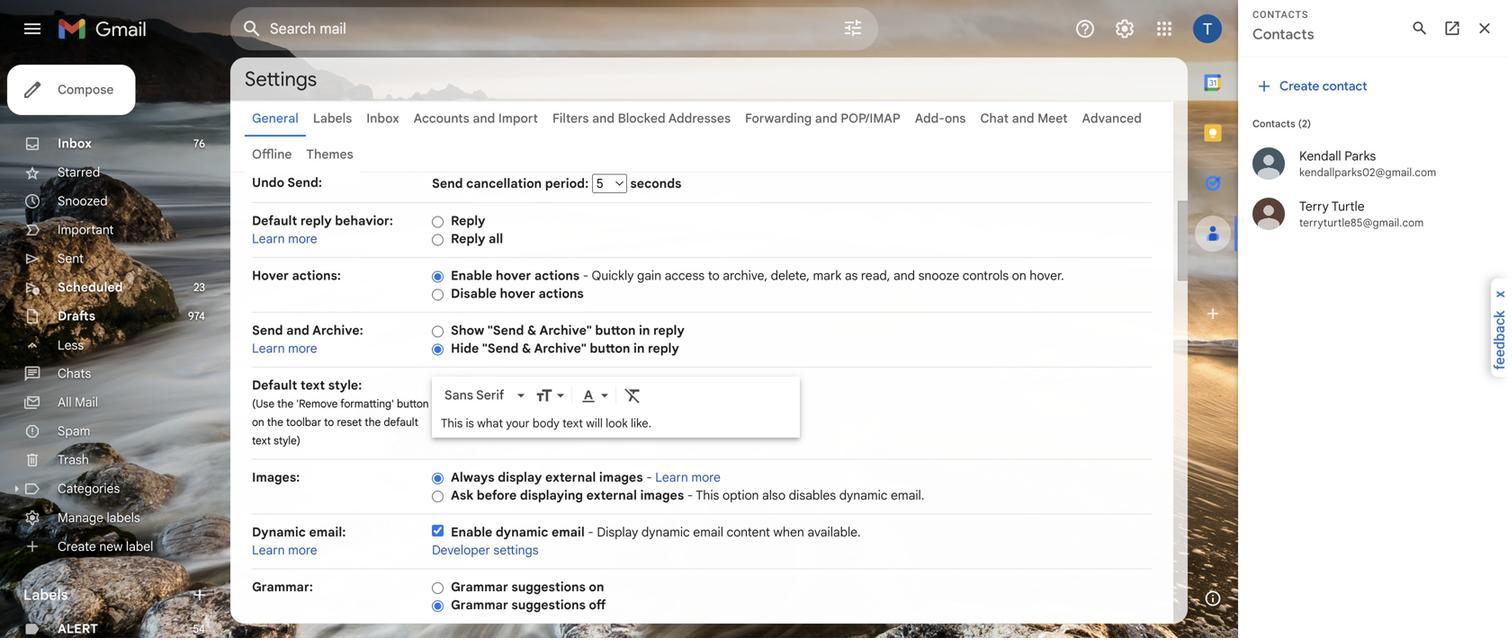 Task type: describe. For each thing, give the bounding box(es) containing it.
1 email from the left
[[552, 525, 585, 541]]

reply for hide "send & archive" button in reply
[[648, 341, 679, 357]]

scheduled link
[[58, 280, 123, 296]]

grammar:
[[252, 580, 313, 596]]

all
[[58, 395, 72, 411]]

archive" for hide
[[534, 341, 587, 357]]

and for import
[[473, 111, 495, 126]]

show
[[451, 323, 484, 339]]

is
[[466, 417, 474, 431]]

display
[[498, 470, 542, 486]]

the down formatting'
[[365, 416, 381, 430]]

hover actions:
[[252, 268, 341, 284]]

sent link
[[58, 251, 84, 267]]

always
[[451, 470, 495, 486]]

sans serif
[[445, 388, 504, 403]]

advanced link
[[1082, 111, 1142, 126]]

archive,
[[723, 268, 768, 284]]

0 vertical spatial to
[[708, 268, 720, 284]]

your
[[506, 417, 530, 431]]

advanced search options image
[[835, 10, 871, 46]]

show "send & archive" button in reply
[[451, 323, 685, 339]]

gmail image
[[58, 11, 156, 47]]

blocked
[[618, 111, 666, 126]]

dynamic
[[252, 525, 306, 541]]

undo send:
[[252, 175, 322, 191]]

scheduled
[[58, 280, 123, 296]]

settings
[[245, 67, 317, 92]]

enable for enable dynamic email
[[451, 525, 492, 541]]

alert link
[[58, 622, 98, 638]]

remove formatting ‪(⌘\)‬ image
[[624, 387, 642, 405]]

forwarding
[[745, 111, 812, 126]]

pop/imap
[[841, 111, 901, 126]]

- left quickly
[[583, 268, 589, 284]]

manage labels link
[[58, 510, 140, 526]]

button for hide "send & archive" button in reply
[[590, 341, 630, 357]]

when
[[773, 525, 804, 541]]

add-ons
[[915, 111, 966, 126]]

0 horizontal spatial inbox link
[[58, 136, 92, 152]]

Search mail text field
[[270, 20, 792, 38]]

developer settings link
[[432, 543, 539, 559]]

what
[[477, 417, 503, 431]]

controls
[[963, 268, 1009, 284]]

labels for the labels link at the top left of page
[[313, 111, 352, 126]]

Disable hover actions radio
[[432, 288, 444, 302]]

- left the option
[[687, 488, 693, 504]]

to inside the default text style: (use the 'remove formatting' button on the toolbar to reset the default text style)
[[324, 416, 334, 430]]

disables
[[789, 488, 836, 504]]

meet
[[1038, 111, 1068, 126]]

and right read,
[[894, 268, 915, 284]]

send for send and archive: learn more
[[252, 323, 283, 339]]

snooze
[[918, 268, 959, 284]]

drafts
[[58, 309, 95, 324]]

default reply behavior: learn more
[[252, 213, 393, 247]]

default text style: (use the 'remove formatting' button on the toolbar to reset the default text style)
[[252, 378, 429, 448]]

search mail image
[[236, 13, 268, 45]]

and for archive:
[[286, 323, 310, 339]]

formatting options toolbar
[[437, 379, 795, 412]]

reply for show "send & archive" button in reply
[[653, 323, 685, 339]]

mark
[[813, 268, 842, 284]]

send cancellation period:
[[432, 176, 592, 192]]

ask before displaying external images - this option also disables dynamic email.
[[451, 488, 924, 504]]

starred link
[[58, 165, 100, 180]]

labels navigation
[[0, 58, 230, 639]]

1 horizontal spatial dynamic
[[641, 525, 690, 541]]

before
[[477, 488, 517, 504]]

create new label
[[58, 539, 153, 555]]

sans
[[445, 388, 473, 403]]

hide
[[451, 341, 479, 357]]

chat and meet link
[[980, 111, 1068, 126]]

themes link
[[306, 147, 353, 162]]

accounts
[[414, 111, 469, 126]]

chat
[[980, 111, 1009, 126]]

less
[[58, 338, 84, 353]]

reply for reply all
[[451, 231, 485, 247]]

actions:
[[292, 268, 341, 284]]

dynamic email: learn more
[[252, 525, 346, 559]]

1 vertical spatial this
[[696, 488, 719, 504]]

snoozed
[[58, 193, 108, 209]]

reply all
[[451, 231, 503, 247]]

more inside default reply behavior: learn more
[[288, 231, 317, 247]]

23
[[194, 281, 205, 295]]

alert
[[58, 622, 98, 638]]

learn inside send and archive: learn more
[[252, 341, 285, 357]]

more inside dynamic email: learn more
[[288, 543, 317, 559]]

Reply all radio
[[432, 233, 444, 247]]

default for learn
[[252, 213, 297, 229]]

1 horizontal spatial text
[[300, 378, 325, 394]]

formatting'
[[340, 398, 394, 411]]

1 horizontal spatial inbox
[[366, 111, 399, 126]]

available.
[[807, 525, 861, 541]]

display
[[597, 525, 638, 541]]

drafts link
[[58, 309, 95, 324]]

categories link
[[58, 481, 120, 497]]

snoozed link
[[58, 193, 108, 209]]

labels heading
[[23, 587, 191, 605]]

learn inside dynamic email: learn more
[[252, 543, 285, 559]]

Grammar suggestions off radio
[[432, 600, 444, 614]]

chats link
[[58, 366, 91, 382]]

in for show "send & archive" button in reply
[[639, 323, 650, 339]]

behavior:
[[335, 213, 393, 229]]

hover for disable
[[500, 286, 535, 302]]

like.
[[631, 417, 651, 431]]

hide "send & archive" button in reply
[[451, 341, 679, 357]]

'remove
[[296, 398, 338, 411]]

actions for disable
[[539, 286, 584, 302]]

Enable hover actions radio
[[432, 270, 444, 284]]

learn more link for reply
[[252, 231, 317, 247]]

serif
[[476, 388, 504, 403]]

labels for labels heading
[[23, 587, 68, 605]]

0 vertical spatial inbox link
[[366, 111, 399, 126]]

chat and meet
[[980, 111, 1068, 126]]

import
[[498, 111, 538, 126]]

Hide "Send & Archive" button in reply radio
[[432, 343, 444, 357]]

more inside send and archive: learn more
[[288, 341, 317, 357]]

add-
[[915, 111, 945, 126]]

email:
[[309, 525, 346, 541]]

seconds
[[627, 176, 682, 192]]

suggestions for on
[[511, 580, 586, 596]]

button inside the default text style: (use the 'remove formatting' button on the toolbar to reset the default text style)
[[397, 398, 429, 411]]

trash link
[[58, 453, 89, 468]]

sans serif option
[[441, 387, 514, 405]]

0 vertical spatial external
[[545, 470, 596, 486]]

send and archive: learn more
[[252, 323, 363, 357]]

settings image
[[1114, 18, 1136, 40]]

labels link
[[313, 111, 352, 126]]

off
[[589, 598, 606, 614]]



Task type: locate. For each thing, give the bounding box(es) containing it.
send for send cancellation period:
[[432, 176, 463, 192]]

on up off
[[589, 580, 604, 596]]

enable up the developer on the left bottom of page
[[451, 525, 492, 541]]

dynamic up 'settings'
[[496, 525, 548, 541]]

tab list
[[1188, 58, 1238, 574]]

create
[[58, 539, 96, 555]]

1 vertical spatial button
[[590, 341, 630, 357]]

learn up "ask before displaying external images - this option also disables dynamic email."
[[655, 470, 688, 486]]

default
[[384, 416, 418, 430]]

inbox
[[366, 111, 399, 126], [58, 136, 92, 152]]

and right filters
[[592, 111, 615, 126]]

to right access
[[708, 268, 720, 284]]

spam
[[58, 424, 90, 440]]

default down undo
[[252, 213, 297, 229]]

1 vertical spatial reply
[[653, 323, 685, 339]]

0 horizontal spatial labels
[[23, 587, 68, 605]]

learn more link down dynamic
[[252, 543, 317, 559]]

all mail link
[[58, 395, 98, 411]]

0 horizontal spatial dynamic
[[496, 525, 548, 541]]

accounts and import
[[414, 111, 538, 126]]

all
[[489, 231, 503, 247]]

ons
[[945, 111, 966, 126]]

0 vertical spatial default
[[252, 213, 297, 229]]

access
[[665, 268, 705, 284]]

dynamic left email.
[[839, 488, 888, 504]]

on inside the default text style: (use the 'remove formatting' button on the toolbar to reset the default text style)
[[252, 416, 264, 430]]

inbox right the labels link at the top left of page
[[366, 111, 399, 126]]

0 vertical spatial grammar
[[451, 580, 508, 596]]

1 vertical spatial reply
[[451, 231, 485, 247]]

0 vertical spatial actions
[[534, 268, 580, 284]]

0 horizontal spatial text
[[252, 435, 271, 448]]

and
[[473, 111, 495, 126], [592, 111, 615, 126], [815, 111, 838, 126], [1012, 111, 1034, 126], [894, 268, 915, 284], [286, 323, 310, 339]]

1 vertical spatial inbox link
[[58, 136, 92, 152]]

reply for reply
[[451, 213, 485, 229]]

in up "remove formatting ‪(⌘\)‬" image
[[633, 341, 645, 357]]

learn more link
[[252, 231, 317, 247], [252, 341, 317, 357], [655, 470, 721, 486], [252, 543, 317, 559]]

2 vertical spatial text
[[252, 435, 271, 448]]

hover
[[252, 268, 289, 284]]

1 vertical spatial default
[[252, 378, 297, 394]]

and inside send and archive: learn more
[[286, 323, 310, 339]]

None checkbox
[[432, 526, 444, 537]]

0 vertical spatial enable
[[451, 268, 492, 284]]

button down show "send & archive" button in reply
[[590, 341, 630, 357]]

reply down send:
[[300, 213, 332, 229]]

learn more link for email:
[[252, 543, 317, 559]]

2 suggestions from the top
[[511, 598, 586, 614]]

more down archive: at the bottom
[[288, 341, 317, 357]]

option
[[723, 488, 759, 504]]

in down gain
[[639, 323, 650, 339]]

1 vertical spatial grammar
[[451, 598, 508, 614]]

1 vertical spatial send
[[252, 323, 283, 339]]

Show "Send & Archive" button in reply radio
[[432, 325, 444, 339]]

more down dynamic
[[288, 543, 317, 559]]

style:
[[328, 378, 362, 394]]

more up "ask before displaying external images - this option also disables dynamic email."
[[691, 470, 721, 486]]

& down show "send & archive" button in reply
[[522, 341, 531, 357]]

chats
[[58, 366, 91, 382]]

settings
[[493, 543, 539, 559]]

archive" up hide "send & archive" button in reply
[[539, 323, 592, 339]]

and left archive: at the bottom
[[286, 323, 310, 339]]

email down 'displaying'
[[552, 525, 585, 541]]

toolbar
[[286, 416, 321, 430]]

general link
[[252, 111, 299, 126]]

inbox link up starred link
[[58, 136, 92, 152]]

0 horizontal spatial on
[[252, 416, 264, 430]]

reply down access
[[653, 323, 685, 339]]

to left reset
[[324, 416, 334, 430]]

the right (use
[[277, 398, 294, 411]]

0 vertical spatial inbox
[[366, 111, 399, 126]]

(use
[[252, 398, 275, 411]]

1 vertical spatial images
[[640, 488, 684, 504]]

reply
[[300, 213, 332, 229], [653, 323, 685, 339], [648, 341, 679, 357]]

and left pop/imap
[[815, 111, 838, 126]]

reply
[[451, 213, 485, 229], [451, 231, 485, 247]]

labels up themes link on the left top of the page
[[313, 111, 352, 126]]

grammar right "grammar suggestions off" radio
[[451, 598, 508, 614]]

1 vertical spatial external
[[586, 488, 637, 504]]

learn inside default reply behavior: learn more
[[252, 231, 285, 247]]

inbox inside labels navigation
[[58, 136, 92, 152]]

grammar for grammar suggestions on
[[451, 580, 508, 596]]

0 vertical spatial on
[[1012, 268, 1026, 284]]

hover right disable
[[500, 286, 535, 302]]

images down look
[[599, 470, 643, 486]]

0 horizontal spatial this
[[441, 417, 463, 431]]

reply up 'formatting options' toolbar
[[648, 341, 679, 357]]

default inside the default text style: (use the 'remove formatting' button on the toolbar to reset the default text style)
[[252, 378, 297, 394]]

1 reply from the top
[[451, 213, 485, 229]]

& for hide
[[522, 341, 531, 357]]

learn up hover at top left
[[252, 231, 285, 247]]

content
[[727, 525, 770, 541]]

1 vertical spatial actions
[[539, 286, 584, 302]]

1 vertical spatial text
[[563, 417, 583, 431]]

Always display external images radio
[[432, 472, 444, 486]]

dynamic
[[839, 488, 888, 504], [496, 525, 548, 541], [641, 525, 690, 541]]

0 horizontal spatial inbox
[[58, 136, 92, 152]]

2 enable from the top
[[451, 525, 492, 541]]

external
[[545, 470, 596, 486], [586, 488, 637, 504]]

1 vertical spatial on
[[252, 416, 264, 430]]

on left hover.
[[1012, 268, 1026, 284]]

learn more link down archive: at the bottom
[[252, 341, 317, 357]]

also
[[762, 488, 786, 504]]

suggestions down grammar suggestions on
[[511, 598, 586, 614]]

forwarding and pop/imap link
[[745, 111, 901, 126]]

1 vertical spatial hover
[[500, 286, 535, 302]]

1 vertical spatial &
[[522, 341, 531, 357]]

learn down dynamic
[[252, 543, 285, 559]]

default up (use
[[252, 378, 297, 394]]

send up reply option
[[432, 176, 463, 192]]

1 horizontal spatial labels
[[313, 111, 352, 126]]

manage labels
[[58, 510, 140, 526]]

this left is
[[441, 417, 463, 431]]

suggestions for off
[[511, 598, 586, 614]]

create new label link
[[58, 539, 153, 555]]

disable
[[451, 286, 497, 302]]

categories
[[58, 481, 120, 497]]

email left content
[[693, 525, 723, 541]]

"send for show
[[488, 323, 524, 339]]

- inside enable dynamic email - display dynamic email content when available. developer settings
[[588, 525, 594, 541]]

and right chat
[[1012, 111, 1034, 126]]

0 vertical spatial in
[[639, 323, 650, 339]]

learn more link up the hover actions:
[[252, 231, 317, 247]]

send down hover at top left
[[252, 323, 283, 339]]

on
[[1012, 268, 1026, 284], [252, 416, 264, 430], [589, 580, 604, 596]]

ask
[[451, 488, 474, 504]]

enable
[[451, 268, 492, 284], [451, 525, 492, 541]]

in for hide "send & archive" button in reply
[[633, 341, 645, 357]]

2 reply from the top
[[451, 231, 485, 247]]

1 horizontal spatial this
[[696, 488, 719, 504]]

label
[[126, 539, 153, 555]]

actions up show "send & archive" button in reply
[[539, 286, 584, 302]]

side panel section
[[1188, 58, 1238, 625]]

actions for enable
[[534, 268, 580, 284]]

advanced
[[1082, 111, 1142, 126]]

0 vertical spatial suggestions
[[511, 580, 586, 596]]

learn more link for and
[[252, 341, 317, 357]]

2 horizontal spatial on
[[1012, 268, 1026, 284]]

starred
[[58, 165, 100, 180]]

inbox up starred link
[[58, 136, 92, 152]]

this left the option
[[696, 488, 719, 504]]

default for (use
[[252, 378, 297, 394]]

gain
[[637, 268, 661, 284]]

filters and blocked addresses link
[[552, 111, 731, 126]]

sent
[[58, 251, 84, 267]]

all mail
[[58, 395, 98, 411]]

enable inside enable dynamic email - display dynamic email content when available. developer settings
[[451, 525, 492, 541]]

inbox link
[[366, 111, 399, 126], [58, 136, 92, 152]]

0 horizontal spatial email
[[552, 525, 585, 541]]

will
[[586, 417, 603, 431]]

look
[[606, 417, 628, 431]]

1 horizontal spatial inbox link
[[366, 111, 399, 126]]

2 default from the top
[[252, 378, 297, 394]]

1 grammar from the top
[[451, 580, 508, 596]]

and for pop/imap
[[815, 111, 838, 126]]

1 horizontal spatial on
[[589, 580, 604, 596]]

developer
[[432, 543, 490, 559]]

more up the hover actions:
[[288, 231, 317, 247]]

and for blocked
[[592, 111, 615, 126]]

in
[[639, 323, 650, 339], [633, 341, 645, 357]]

1 vertical spatial to
[[324, 416, 334, 430]]

1 vertical spatial inbox
[[58, 136, 92, 152]]

reply up reply all
[[451, 213, 485, 229]]

suggestions up grammar suggestions off
[[511, 580, 586, 596]]

actions up disable hover actions
[[534, 268, 580, 284]]

0 vertical spatial send
[[432, 176, 463, 192]]

1 horizontal spatial to
[[708, 268, 720, 284]]

enable for enable hover actions
[[451, 268, 492, 284]]

1 enable from the top
[[451, 268, 492, 284]]

& for show
[[527, 323, 537, 339]]

None search field
[[230, 7, 878, 50]]

on down (use
[[252, 416, 264, 430]]

dynamic down "ask before displaying external images - this option also disables dynamic email."
[[641, 525, 690, 541]]

0 vertical spatial "send
[[488, 323, 524, 339]]

1 vertical spatial enable
[[451, 525, 492, 541]]

send:
[[287, 175, 322, 191]]

labels inside navigation
[[23, 587, 68, 605]]

images up enable dynamic email - display dynamic email content when available. developer settings
[[640, 488, 684, 504]]

-
[[583, 268, 589, 284], [646, 470, 652, 486], [687, 488, 693, 504], [588, 525, 594, 541]]

Ask before displaying external images radio
[[432, 490, 444, 504]]

2 grammar from the top
[[451, 598, 508, 614]]

2 vertical spatial reply
[[648, 341, 679, 357]]

the
[[277, 398, 294, 411], [267, 416, 283, 430], [365, 416, 381, 430]]

button for show "send & archive" button in reply
[[595, 323, 636, 339]]

1 vertical spatial archive"
[[534, 341, 587, 357]]

cancellation
[[466, 176, 542, 192]]

2 vertical spatial button
[[397, 398, 429, 411]]

text left style)
[[252, 435, 271, 448]]

style)
[[274, 435, 301, 448]]

2 horizontal spatial dynamic
[[839, 488, 888, 504]]

text left will
[[563, 417, 583, 431]]

1 default from the top
[[252, 213, 297, 229]]

learn more link up "ask before displaying external images - this option also disables dynamic email."
[[655, 470, 721, 486]]

0 horizontal spatial send
[[252, 323, 283, 339]]

1 horizontal spatial email
[[693, 525, 723, 541]]

grammar for grammar suggestions off
[[451, 598, 508, 614]]

0 vertical spatial this
[[441, 417, 463, 431]]

button up default
[[397, 398, 429, 411]]

labels up 'alert'
[[23, 587, 68, 605]]

and for meet
[[1012, 111, 1034, 126]]

0 vertical spatial labels
[[313, 111, 352, 126]]

offline link
[[252, 147, 292, 162]]

- up "ask before displaying external images - this option also disables dynamic email."
[[646, 470, 652, 486]]

compose
[[58, 82, 114, 98]]

archive" down show "send & archive" button in reply
[[534, 341, 587, 357]]

1 vertical spatial suggestions
[[511, 598, 586, 614]]

the up style)
[[267, 416, 283, 430]]

0 vertical spatial button
[[595, 323, 636, 339]]

1 horizontal spatial send
[[432, 176, 463, 192]]

0 vertical spatial reply
[[300, 213, 332, 229]]

hover up disable hover actions
[[496, 268, 531, 284]]

Grammar suggestions on radio
[[432, 582, 444, 596]]

0 vertical spatial hover
[[496, 268, 531, 284]]

Reply radio
[[432, 215, 444, 229]]

0 vertical spatial &
[[527, 323, 537, 339]]

archive:
[[312, 323, 363, 339]]

archive"
[[539, 323, 592, 339], [534, 341, 587, 357]]

& up hide "send & archive" button in reply
[[527, 323, 537, 339]]

mail
[[75, 395, 98, 411]]

offline
[[252, 147, 292, 162]]

email.
[[891, 488, 924, 504]]

0 vertical spatial images
[[599, 470, 643, 486]]

0 vertical spatial archive"
[[539, 323, 592, 339]]

1 vertical spatial "send
[[482, 341, 519, 357]]

to
[[708, 268, 720, 284], [324, 416, 334, 430]]

1 vertical spatial labels
[[23, 587, 68, 605]]

0 vertical spatial reply
[[451, 213, 485, 229]]

external down always display external images - learn more
[[586, 488, 637, 504]]

grammar down "developer settings" "link"
[[451, 580, 508, 596]]

filters
[[552, 111, 589, 126]]

manage
[[58, 510, 103, 526]]

text up 'remove
[[300, 378, 325, 394]]

undo
[[252, 175, 284, 191]]

inbox link right the labels link at the top left of page
[[366, 111, 399, 126]]

hover for enable
[[496, 268, 531, 284]]

quickly
[[592, 268, 634, 284]]

general
[[252, 111, 299, 126]]

"send for hide
[[482, 341, 519, 357]]

archive" for show
[[539, 323, 592, 339]]

1 vertical spatial in
[[633, 341, 645, 357]]

reset
[[337, 416, 362, 430]]

reply inside default reply behavior: learn more
[[300, 213, 332, 229]]

default inside default reply behavior: learn more
[[252, 213, 297, 229]]

external up 'displaying'
[[545, 470, 596, 486]]

0 vertical spatial text
[[300, 378, 325, 394]]

"send right show
[[488, 323, 524, 339]]

enable hover actions - quickly gain access to archive, delete, mark as read, and snooze controls on hover.
[[451, 268, 1064, 284]]

- left display
[[588, 525, 594, 541]]

2 vertical spatial on
[[589, 580, 604, 596]]

"send right hide
[[482, 341, 519, 357]]

more
[[288, 231, 317, 247], [288, 341, 317, 357], [691, 470, 721, 486], [288, 543, 317, 559]]

enable up disable
[[451, 268, 492, 284]]

2 horizontal spatial text
[[563, 417, 583, 431]]

button up hide "send & archive" button in reply
[[595, 323, 636, 339]]

reply left all
[[451, 231, 485, 247]]

0 horizontal spatial to
[[324, 416, 334, 430]]

labels
[[313, 111, 352, 126], [23, 587, 68, 605]]

images:
[[252, 470, 300, 486]]

grammar suggestions off
[[451, 598, 606, 614]]

support image
[[1074, 18, 1096, 40]]

main menu image
[[22, 18, 43, 40]]

send inside send and archive: learn more
[[252, 323, 283, 339]]

"send
[[488, 323, 524, 339], [482, 341, 519, 357]]

2 email from the left
[[693, 525, 723, 541]]

1 suggestions from the top
[[511, 580, 586, 596]]

send
[[432, 176, 463, 192], [252, 323, 283, 339]]

period:
[[545, 176, 589, 192]]

and left import
[[473, 111, 495, 126]]

learn up (use
[[252, 341, 285, 357]]



Task type: vqa. For each thing, say whether or not it's contained in the screenshot.
enter on the top left of page
no



